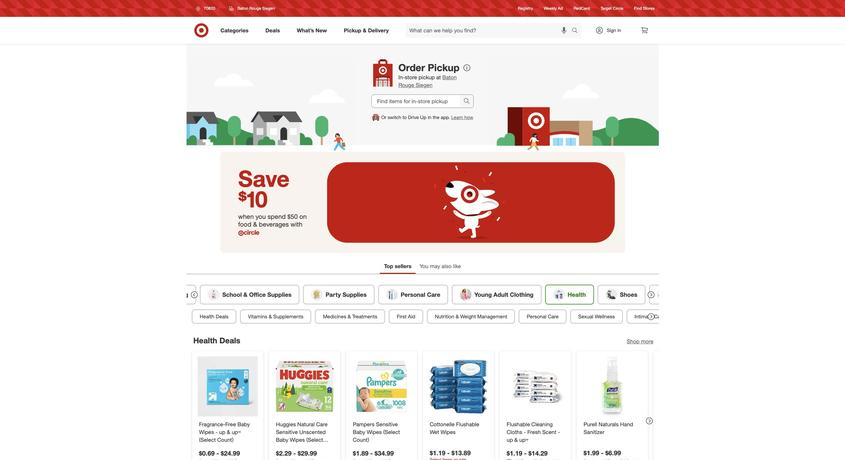 Task type: describe. For each thing, give the bounding box(es) containing it.
target
[[601, 6, 612, 11]]

vitamins
[[248, 314, 267, 320]]

school & office supplies button
[[200, 285, 299, 305]]

order pickup
[[399, 61, 460, 74]]

baton inside baton rouge siegen
[[443, 74, 457, 81]]

medicines
[[323, 314, 346, 320]]

like
[[453, 263, 461, 270]]

pampers
[[353, 421, 375, 428]]

0 vertical spatial personal
[[401, 291, 426, 298]]

nutrition
[[435, 314, 455, 320]]

first aid button
[[389, 310, 423, 324]]

office
[[249, 291, 266, 298]]

at
[[437, 74, 441, 81]]

$6.99
[[606, 449, 621, 457]]

order
[[399, 61, 425, 74]]

to
[[403, 114, 407, 120]]

& for medicines & treatments
[[348, 314, 351, 320]]

top sellers
[[384, 263, 412, 270]]

ad
[[558, 6, 563, 11]]

how
[[465, 114, 474, 120]]

sellers
[[395, 263, 412, 270]]

top sellers link
[[380, 260, 416, 274]]

young adult clothing button
[[452, 285, 542, 305]]

2 vertical spatial health
[[193, 336, 217, 345]]

pampers sensitive baby wipes (select count)
[[353, 421, 400, 443]]

what's new link
[[291, 23, 336, 38]]

kitchen & dining
[[141, 291, 188, 298]]

flushable inside the flushable cleaning cloths - fresh scent - up & up™
[[507, 421, 530, 428]]

$2.29 - $29.99
[[276, 449, 317, 457]]

$1.19 for $1.19 - $14.29
[[507, 449, 523, 457]]

$0.69 - $24.99
[[199, 449, 240, 457]]

up inside the flushable cleaning cloths - fresh scent - up & up™
[[507, 437, 513, 443]]

sexual wellness button
[[571, 310, 623, 324]]

new
[[316, 27, 327, 34]]

- for $0.69 - $24.99
[[216, 449, 219, 457]]

rouge inside baton rouge siegen
[[399, 82, 415, 89]]

first
[[397, 314, 407, 320]]

nutrition & weight management button
[[427, 310, 515, 324]]

$50
[[288, 213, 298, 221]]

$10
[[238, 186, 268, 213]]

- for $2.29 - $29.99
[[293, 449, 296, 457]]

weekly
[[544, 6, 557, 11]]

wipes inside huggies natural care sensitive unscented baby wipes (select count)
[[290, 437, 305, 443]]

rouge inside baton rouge siegen dropdown button
[[250, 6, 261, 11]]

delivery
[[368, 27, 389, 34]]

pickup & delivery link
[[338, 23, 398, 38]]

count) inside pampers sensitive baby wipes (select count)
[[353, 437, 369, 443]]

& for kitchen & dining
[[165, 291, 169, 298]]

find
[[635, 6, 642, 11]]

scent
[[543, 429, 557, 436]]

you
[[420, 263, 429, 270]]

1 horizontal spatial baton rouge siegen
[[399, 74, 457, 89]]

baton rouge siegen button
[[225, 2, 280, 15]]

store
[[405, 74, 417, 81]]

baby for $0.69 - $24.99
[[238, 421, 250, 428]]

pickup inside pickup & delivery link
[[344, 27, 362, 34]]

in-store pickup at
[[399, 74, 443, 81]]

sensitive inside pampers sensitive baby wipes (select count)
[[376, 421, 398, 428]]

purell
[[584, 421, 598, 428]]

2 vertical spatial deals
[[219, 336, 240, 345]]

school
[[222, 291, 242, 298]]

wipes for $1.89
[[367, 429, 382, 436]]

spend
[[268, 213, 286, 221]]

sign
[[607, 27, 617, 33]]

when you spend $50 on food & beverages with circle
[[238, 213, 307, 236]]

baton rouge siegen inside dropdown button
[[238, 6, 275, 11]]

redcard link
[[574, 6, 590, 11]]

medicines & treatments
[[323, 314, 377, 320]]

0 vertical spatial personal care
[[401, 291, 441, 298]]

1 vertical spatial health deals
[[193, 336, 240, 345]]

in-
[[399, 74, 405, 81]]

$1.89 - $34.99
[[353, 449, 394, 457]]

1 horizontal spatial personal care
[[527, 314, 559, 320]]

learn
[[452, 114, 464, 120]]

$1.99
[[584, 449, 600, 457]]

1 vertical spatial personal care button
[[519, 310, 567, 324]]

$0.69
[[199, 449, 215, 457]]

cottonelle flushable wet wipes
[[430, 421, 480, 436]]

sign in
[[607, 27, 622, 33]]

with
[[291, 220, 303, 228]]

treatments
[[352, 314, 377, 320]]

count) inside huggies natural care sensitive unscented baby wipes (select count)
[[276, 444, 292, 451]]

care down health button
[[548, 314, 559, 320]]

dining
[[170, 291, 188, 298]]

- inside the fragrance-free baby wipes - up & up™ (select count)
[[216, 429, 218, 436]]

wet
[[430, 429, 439, 436]]

aid
[[408, 314, 416, 320]]

What can we help you find? suggestions appear below search field
[[406, 23, 574, 38]]

save
[[238, 165, 290, 192]]

health inside button
[[568, 291, 586, 298]]

deals inside "button"
[[216, 314, 229, 320]]

& inside when you spend $50 on food & beverages with circle
[[253, 220, 257, 228]]

Find items for in-store pickup search field
[[372, 95, 460, 108]]

supplements
[[273, 314, 304, 320]]

school & office supplies
[[222, 291, 292, 298]]

shop more
[[627, 338, 654, 345]]

sign in link
[[590, 23, 632, 38]]

medicines & treatments button
[[315, 310, 385, 324]]

up™ inside the flushable cleaning cloths - fresh scent - up & up™
[[520, 437, 529, 443]]

siegen inside dropdown button
[[263, 6, 275, 11]]

redcard
[[574, 6, 590, 11]]

learn how button
[[452, 114, 474, 121]]

pickup & delivery
[[344, 27, 389, 34]]

vitamins & supplements button
[[240, 310, 311, 324]]

$13.89
[[452, 449, 471, 457]]

hand
[[621, 421, 634, 428]]

drive
[[408, 114, 419, 120]]



Task type: locate. For each thing, give the bounding box(es) containing it.
stores
[[644, 6, 655, 11]]

natural
[[297, 421, 315, 428]]

up down "free"
[[219, 429, 225, 436]]

2 flushable from the left
[[507, 421, 530, 428]]

health deals down school in the bottom left of the page
[[200, 314, 229, 320]]

personal care button up aid
[[379, 285, 448, 305]]

1 vertical spatial baton rouge siegen
[[399, 74, 457, 89]]

more
[[641, 338, 654, 345]]

(select down unscented
[[306, 437, 323, 443]]

shop more button
[[627, 338, 654, 346]]

nutrition & weight management
[[435, 314, 508, 320]]

deals
[[266, 27, 280, 34], [216, 314, 229, 320], [219, 336, 240, 345]]

1 supplies from the left
[[267, 291, 292, 298]]

up™ inside the fragrance-free baby wipes - up & up™ (select count)
[[232, 429, 241, 436]]

up™ down "free"
[[232, 429, 241, 436]]

personal care down clothing
[[527, 314, 559, 320]]

0 vertical spatial health
[[568, 291, 586, 298]]

2 supplies from the left
[[343, 291, 367, 298]]

1 horizontal spatial baby
[[276, 437, 288, 443]]

in right the up
[[428, 114, 432, 120]]

1 vertical spatial personal care
[[527, 314, 559, 320]]

baby up $2.29
[[276, 437, 288, 443]]

& up 'circle'
[[253, 220, 257, 228]]

1 horizontal spatial (select
[[306, 437, 323, 443]]

search
[[569, 28, 585, 34]]

supplies right party
[[343, 291, 367, 298]]

baton
[[238, 6, 248, 11], [443, 74, 457, 81]]

0 horizontal spatial rouge
[[250, 6, 261, 11]]

1 horizontal spatial sensitive
[[376, 421, 398, 428]]

health deals down health deals "button"
[[193, 336, 240, 345]]

wipes down fragrance-
[[199, 429, 214, 436]]

personal up aid
[[401, 291, 426, 298]]

& right medicines
[[348, 314, 351, 320]]

supplies
[[267, 291, 292, 298], [343, 291, 367, 298]]

cottonelle flushable wet wipes image
[[429, 357, 489, 417], [429, 357, 489, 417]]

0 vertical spatial baton rouge siegen
[[238, 6, 275, 11]]

& inside the fragrance-free baby wipes - up & up™ (select count)
[[227, 429, 230, 436]]

& left the "dining"
[[165, 291, 169, 298]]

0 vertical spatial personal care button
[[379, 285, 448, 305]]

1 vertical spatial in
[[428, 114, 432, 120]]

wipes down cottonelle
[[441, 429, 456, 436]]

care up nutrition
[[427, 291, 441, 298]]

baton right 'at'
[[443, 74, 457, 81]]

categories
[[221, 27, 249, 34]]

count) up $24.99
[[217, 437, 234, 443]]

personal care button down clothing
[[519, 310, 567, 324]]

0 horizontal spatial baton rouge siegen
[[238, 6, 275, 11]]

0 horizontal spatial $1.19
[[430, 449, 446, 457]]

1 horizontal spatial $1.19
[[507, 449, 523, 457]]

also
[[442, 263, 452, 270]]

fresh
[[528, 429, 541, 436]]

cloths
[[507, 429, 523, 436]]

or
[[382, 114, 387, 120]]

the
[[433, 114, 440, 120]]

0 horizontal spatial baby
[[238, 421, 250, 428]]

1 horizontal spatial in
[[618, 27, 622, 33]]

sensitive inside huggies natural care sensitive unscented baby wipes (select count)
[[276, 429, 298, 436]]

wipes
[[199, 429, 214, 436], [367, 429, 382, 436], [441, 429, 456, 436], [290, 437, 305, 443]]

on
[[300, 213, 307, 221]]

70820 button
[[192, 2, 222, 15]]

health deals
[[200, 314, 229, 320], [193, 336, 240, 345]]

1 horizontal spatial rouge
[[399, 82, 415, 89]]

- left $13.89
[[447, 449, 450, 457]]

(select up $0.69
[[199, 437, 216, 443]]

purell naturals hand sanitizer link
[[584, 421, 641, 436]]

management
[[478, 314, 508, 320]]

& left office
[[243, 291, 248, 298]]

siegen up deals link
[[263, 6, 275, 11]]

0 vertical spatial siegen
[[263, 6, 275, 11]]

& right vitamins
[[269, 314, 272, 320]]

wipes inside pampers sensitive baby wipes (select count)
[[367, 429, 382, 436]]

1 horizontal spatial pickup
[[428, 61, 460, 74]]

(select inside the fragrance-free baby wipes - up & up™ (select count)
[[199, 437, 216, 443]]

siegen
[[263, 6, 275, 11], [416, 82, 433, 89]]

wipes inside the fragrance-free baby wipes - up & up™ (select count)
[[199, 429, 214, 436]]

flushable inside the cottonelle flushable wet wipes
[[456, 421, 480, 428]]

2 horizontal spatial count)
[[353, 437, 369, 443]]

0 vertical spatial up™
[[232, 429, 241, 436]]

up™ down cloths
[[520, 437, 529, 443]]

sensitive down huggies
[[276, 429, 298, 436]]

in inside sign in "link"
[[618, 27, 622, 33]]

shoes button
[[598, 285, 646, 305]]

count) inside the fragrance-free baby wipes - up & up™ (select count)
[[217, 437, 234, 443]]

$1.19 down cloths
[[507, 449, 523, 457]]

0 horizontal spatial supplies
[[267, 291, 292, 298]]

- for $1.19 - $14.29
[[524, 449, 527, 457]]

$1.19 - $13.89
[[430, 449, 471, 457]]

siegen down the pickup
[[416, 82, 433, 89]]

- right $0.69
[[216, 449, 219, 457]]

huggies
[[276, 421, 296, 428]]

care inside intimate care products button
[[655, 314, 665, 320]]

&
[[363, 27, 367, 34], [253, 220, 257, 228], [165, 291, 169, 298], [243, 291, 248, 298], [269, 314, 272, 320], [348, 314, 351, 320], [456, 314, 459, 320], [227, 429, 230, 436], [515, 437, 518, 443]]

- for $1.99 - $6.99
[[601, 449, 604, 457]]

1 vertical spatial sensitive
[[276, 429, 298, 436]]

1 vertical spatial personal
[[527, 314, 547, 320]]

& down "free"
[[227, 429, 230, 436]]

up down cloths
[[507, 437, 513, 443]]

0 vertical spatial rouge
[[250, 6, 261, 11]]

1 horizontal spatial baton
[[443, 74, 457, 81]]

0 horizontal spatial personal care
[[401, 291, 441, 298]]

purell naturals hand sanitizer image
[[583, 357, 643, 417], [583, 357, 643, 417]]

flushable cleaning cloths - fresh scent - up & up™
[[507, 421, 560, 443]]

(select
[[383, 429, 400, 436], [199, 437, 216, 443], [306, 437, 323, 443]]

1 flushable from the left
[[456, 421, 480, 428]]

find stores link
[[635, 6, 655, 11]]

0 vertical spatial baton
[[238, 6, 248, 11]]

flushable cleaning cloths - fresh scent - up & up™ link
[[507, 421, 564, 444]]

0 horizontal spatial personal care button
[[379, 285, 448, 305]]

supplies right office
[[267, 291, 292, 298]]

1 horizontal spatial personal care button
[[519, 310, 567, 324]]

wipes down pampers
[[367, 429, 382, 436]]

food
[[238, 220, 252, 228]]

party supplies button
[[303, 285, 375, 305]]

2 horizontal spatial baby
[[353, 429, 365, 436]]

flushable up cloths
[[507, 421, 530, 428]]

you may also like link
[[416, 260, 465, 274]]

deals down baton rouge siegen dropdown button
[[266, 27, 280, 34]]

- left the fresh
[[524, 429, 526, 436]]

health inside "button"
[[200, 314, 214, 320]]

$1.19 for $1.19 - $13.89
[[430, 449, 446, 457]]

1 vertical spatial health
[[200, 314, 214, 320]]

0 vertical spatial pickup
[[344, 27, 362, 34]]

1 vertical spatial up™
[[520, 437, 529, 443]]

pampers sensitive baby wipes (select count) image
[[352, 357, 412, 417], [352, 357, 412, 417]]

intimate care products
[[635, 314, 687, 320]]

personal care up aid
[[401, 291, 441, 298]]

0 horizontal spatial count)
[[217, 437, 234, 443]]

70820
[[204, 6, 215, 11]]

pickup up 'at'
[[428, 61, 460, 74]]

count) down huggies
[[276, 444, 292, 451]]

sexual
[[579, 314, 594, 320]]

- down fragrance-
[[216, 429, 218, 436]]

(select inside pampers sensitive baby wipes (select count)
[[383, 429, 400, 436]]

deals down school in the bottom left of the page
[[216, 314, 229, 320]]

young
[[475, 291, 492, 298]]

$1.19 - $14.29
[[507, 449, 548, 457]]

registry
[[519, 6, 534, 11]]

0 horizontal spatial siegen
[[263, 6, 275, 11]]

purell naturals hand sanitizer
[[584, 421, 634, 436]]

& down cloths
[[515, 437, 518, 443]]

baby inside pampers sensitive baby wipes (select count)
[[353, 429, 365, 436]]

0 horizontal spatial pickup
[[344, 27, 362, 34]]

baby down pampers
[[353, 429, 365, 436]]

0 horizontal spatial flushable
[[456, 421, 480, 428]]

(select inside huggies natural care sensitive unscented baby wipes (select count)
[[306, 437, 323, 443]]

huggies natural care sensitive unscented baby wipes (select count) image
[[275, 357, 335, 417], [275, 357, 335, 417]]

deals link
[[260, 23, 289, 38]]

& left delivery on the top left of the page
[[363, 27, 367, 34]]

kitchen & dining button
[[119, 285, 196, 305]]

- for $1.89 - $34.99
[[370, 449, 373, 457]]

shop
[[627, 338, 640, 345]]

& inside button
[[165, 291, 169, 298]]

you may also like
[[420, 263, 461, 270]]

0 horizontal spatial in
[[428, 114, 432, 120]]

0 vertical spatial deals
[[266, 27, 280, 34]]

1 horizontal spatial flushable
[[507, 421, 530, 428]]

1 vertical spatial deals
[[216, 314, 229, 320]]

care up unscented
[[316, 421, 328, 428]]

in right sign
[[618, 27, 622, 33]]

0 horizontal spatial up
[[219, 429, 225, 436]]

& for vitamins & supplements
[[269, 314, 272, 320]]

1 horizontal spatial up™
[[520, 437, 529, 443]]

$14.29
[[529, 449, 548, 457]]

personal down clothing
[[527, 314, 547, 320]]

0 vertical spatial health deals
[[200, 314, 229, 320]]

baby for $1.89 - $34.99
[[353, 429, 365, 436]]

target circle link
[[601, 6, 624, 11]]

1 horizontal spatial count)
[[276, 444, 292, 451]]

deals down health deals "button"
[[219, 336, 240, 345]]

- left the $14.29
[[524, 449, 527, 457]]

baby inside huggies natural care sensitive unscented baby wipes (select count)
[[276, 437, 288, 443]]

1 vertical spatial rouge
[[399, 82, 415, 89]]

rouge
[[250, 6, 261, 11], [399, 82, 415, 89]]

siegen inside baton rouge siegen
[[416, 82, 433, 89]]

baton rouge siegen up deals link
[[238, 6, 275, 11]]

sensitive right pampers
[[376, 421, 398, 428]]

rouge up deals link
[[250, 6, 261, 11]]

1 vertical spatial baton
[[443, 74, 457, 81]]

- right $2.29
[[293, 449, 296, 457]]

1 horizontal spatial supplies
[[343, 291, 367, 298]]

health deals inside health deals "button"
[[200, 314, 229, 320]]

unscented
[[299, 429, 326, 436]]

0 horizontal spatial up™
[[232, 429, 241, 436]]

$2.29
[[276, 449, 292, 457]]

fragrance-free baby wipes - up & up™ (select count) image
[[198, 357, 258, 417], [198, 357, 258, 417]]

1 horizontal spatial personal
[[527, 314, 547, 320]]

pickup left delivery on the top left of the page
[[344, 27, 362, 34]]

flushable cleaning cloths - fresh scent - up & up™ image
[[506, 357, 566, 417], [506, 357, 566, 417]]

$1.19 down wet
[[430, 449, 446, 457]]

baton up 'categories' link
[[238, 6, 248, 11]]

- for $1.19 - $13.89
[[447, 449, 450, 457]]

up inside the fragrance-free baby wipes - up & up™ (select count)
[[219, 429, 225, 436]]

& inside the flushable cleaning cloths - fresh scent - up & up™
[[515, 437, 518, 443]]

health button
[[546, 285, 594, 305]]

0 vertical spatial baby
[[238, 421, 250, 428]]

0 horizontal spatial (select
[[199, 437, 216, 443]]

cleaning
[[532, 421, 553, 428]]

& left weight
[[456, 314, 459, 320]]

$1.19
[[430, 449, 446, 457], [507, 449, 523, 457]]

2 horizontal spatial (select
[[383, 429, 400, 436]]

care inside huggies natural care sensitive unscented baby wipes (select count)
[[316, 421, 328, 428]]

1 horizontal spatial siegen
[[416, 82, 433, 89]]

0 vertical spatial in
[[618, 27, 622, 33]]

naturals
[[599, 421, 619, 428]]

up
[[219, 429, 225, 436], [507, 437, 513, 443]]

0 horizontal spatial sensitive
[[276, 429, 298, 436]]

- left $6.99 at the right bottom of the page
[[601, 449, 604, 457]]

baton inside dropdown button
[[238, 6, 248, 11]]

wipes inside the cottonelle flushable wet wipes
[[441, 429, 456, 436]]

$1.99 - $6.99
[[584, 449, 621, 457]]

-
[[216, 429, 218, 436], [524, 429, 526, 436], [558, 429, 560, 436], [447, 449, 450, 457], [601, 449, 604, 457], [216, 449, 219, 457], [293, 449, 296, 457], [370, 449, 373, 457], [524, 449, 527, 457]]

& for nutrition & weight management
[[456, 314, 459, 320]]

flushable right cottonelle
[[456, 421, 480, 428]]

1 vertical spatial up
[[507, 437, 513, 443]]

what's new
[[297, 27, 327, 34]]

$1.89
[[353, 449, 369, 457]]

baby right "free"
[[238, 421, 250, 428]]

(select up $34.99
[[383, 429, 400, 436]]

find stores
[[635, 6, 655, 11]]

or switch to drive up in the app. learn how
[[382, 114, 474, 120]]

pampers sensitive baby wipes (select count) link
[[353, 421, 410, 444]]

count) up $1.89
[[353, 437, 369, 443]]

0 horizontal spatial baton
[[238, 6, 248, 11]]

- right scent
[[558, 429, 560, 436]]

free
[[225, 421, 236, 428]]

switch
[[388, 114, 402, 120]]

& for pickup & delivery
[[363, 27, 367, 34]]

up
[[421, 114, 427, 120]]

fragrance-free baby wipes - up & up™ (select count)
[[199, 421, 250, 443]]

what's
[[297, 27, 314, 34]]

0 horizontal spatial personal
[[401, 291, 426, 298]]

1 vertical spatial siegen
[[416, 82, 433, 89]]

rouge down in-
[[399, 82, 415, 89]]

wipes for $1.19
[[441, 429, 456, 436]]

intimate
[[635, 314, 653, 320]]

& for school & office supplies
[[243, 291, 248, 298]]

you
[[256, 213, 266, 221]]

care right intimate
[[655, 314, 665, 320]]

vitamins & supplements
[[248, 314, 304, 320]]

sexual wellness
[[579, 314, 615, 320]]

sensitive
[[376, 421, 398, 428], [276, 429, 298, 436]]

fragrance-free baby wipes - up & up™ (select count) link
[[199, 421, 256, 444]]

wipes up $2.29 - $29.99 on the bottom left of page
[[290, 437, 305, 443]]

1 vertical spatial baby
[[353, 429, 365, 436]]

personal care button
[[379, 285, 448, 305], [519, 310, 567, 324]]

0 vertical spatial up
[[219, 429, 225, 436]]

1 vertical spatial pickup
[[428, 61, 460, 74]]

2 vertical spatial baby
[[276, 437, 288, 443]]

wipes for $0.69
[[199, 429, 214, 436]]

baton rouge siegen down order pickup
[[399, 74, 457, 89]]

$24.99
[[221, 449, 240, 457]]

categories link
[[215, 23, 257, 38]]

baby inside the fragrance-free baby wipes - up & up™ (select count)
[[238, 421, 250, 428]]

1 horizontal spatial up
[[507, 437, 513, 443]]

- right $1.89
[[370, 449, 373, 457]]

0 vertical spatial sensitive
[[376, 421, 398, 428]]



Task type: vqa. For each thing, say whether or not it's contained in the screenshot.
3rd cart
no



